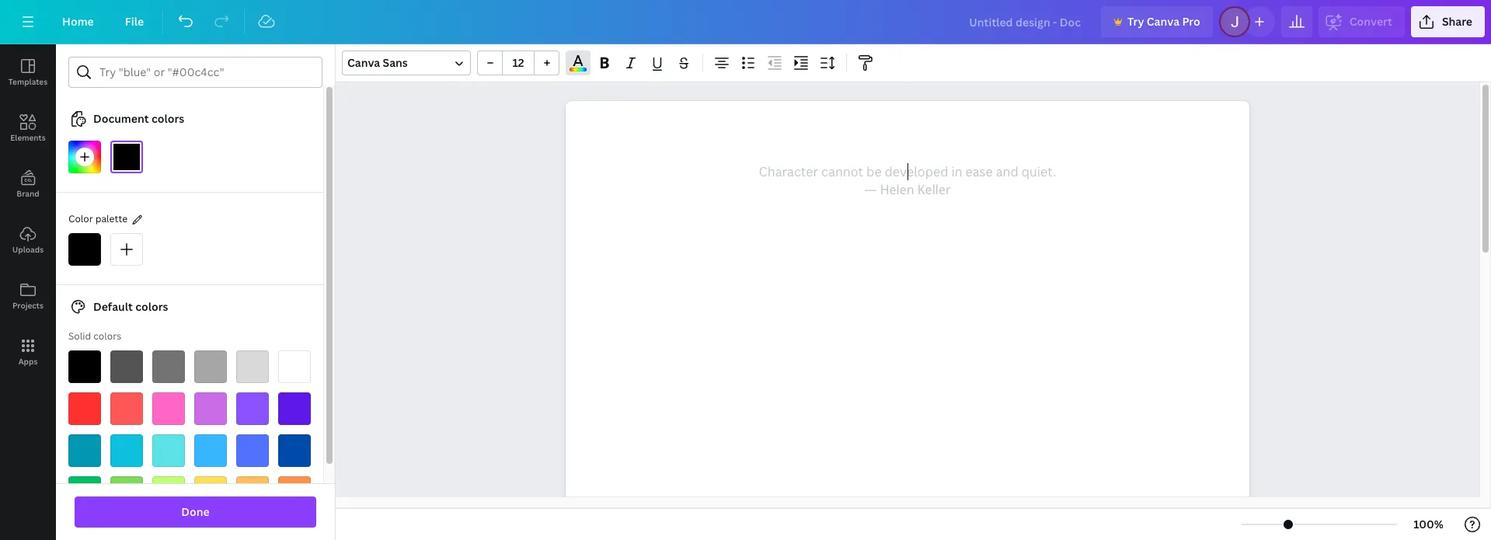 Task type: vqa. For each thing, say whether or not it's contained in the screenshot.
LIST
no



Task type: locate. For each thing, give the bounding box(es) containing it.
colors right default
[[135, 299, 168, 314]]

group
[[477, 51, 560, 75]]

light blue #38b6ff image
[[194, 435, 227, 467]]

black #000000 image
[[68, 351, 101, 383]]

0 vertical spatial colors
[[151, 111, 184, 126]]

1 vertical spatial colors
[[135, 299, 168, 314]]

coral red #ff5757 image
[[110, 393, 143, 425], [110, 393, 143, 425]]

white #ffffff image
[[278, 351, 311, 383], [278, 351, 311, 383]]

dark turquoise #0097b2 image
[[68, 435, 101, 467], [68, 435, 101, 467]]

#000000 image
[[110, 141, 143, 173], [68, 233, 101, 266]]

file
[[125, 14, 144, 29]]

dark gray #545454 image
[[110, 351, 143, 383], [110, 351, 143, 383]]

uploads button
[[0, 212, 56, 268]]

gray #a6a6a6 image
[[194, 351, 227, 383], [194, 351, 227, 383]]

0 vertical spatial add a new color image
[[68, 141, 101, 173]]

pink #ff66c4 image
[[152, 393, 185, 425]]

0 horizontal spatial canva
[[348, 55, 380, 70]]

light blue #38b6ff image
[[194, 435, 227, 467]]

aqua blue #0cc0df image
[[110, 435, 143, 467], [110, 435, 143, 467]]

color range image
[[570, 68, 587, 72], [570, 68, 587, 72]]

#000000 image down document on the left of page
[[110, 141, 143, 173]]

0 horizontal spatial add a new color image
[[68, 141, 101, 173]]

brand button
[[0, 156, 56, 212]]

1 horizontal spatial canva
[[1147, 14, 1180, 29]]

elements
[[10, 132, 46, 143]]

#000000 image
[[110, 141, 143, 173], [68, 233, 101, 266]]

#000000 image down color
[[68, 233, 101, 266]]

1 vertical spatial #000000 image
[[68, 233, 101, 266]]

sans
[[383, 55, 408, 70]]

pro
[[1183, 14, 1201, 29]]

orange #ff914d image
[[278, 477, 311, 509], [278, 477, 311, 509]]

convert
[[1350, 14, 1393, 29]]

1 horizontal spatial #000000 image
[[110, 141, 143, 173]]

0 vertical spatial canva
[[1147, 14, 1180, 29]]

royal blue #5271ff image
[[236, 435, 269, 467]]

#000000 image down document on the left of page
[[110, 141, 143, 173]]

peach #ffbd59 image
[[236, 477, 269, 509], [236, 477, 269, 509]]

2 vertical spatial colors
[[93, 330, 121, 343]]

pink #ff66c4 image
[[152, 393, 185, 425]]

add a new color image
[[68, 141, 101, 173]]

1 vertical spatial canva
[[348, 55, 380, 70]]

add a new color image down document on the left of page
[[68, 141, 101, 173]]

1 horizontal spatial #000000 image
[[110, 141, 143, 173]]

apps button
[[0, 324, 56, 380]]

gray #737373 image
[[152, 351, 185, 383]]

turquoise blue #5ce1e6 image
[[152, 435, 185, 467]]

canva inside button
[[1147, 14, 1180, 29]]

add a new color image
[[68, 141, 101, 173], [110, 233, 143, 266]]

colors right document on the left of page
[[151, 111, 184, 126]]

share button
[[1412, 6, 1486, 37]]

magenta #cb6ce6 image
[[194, 393, 227, 425]]

grass green #7ed957 image
[[110, 477, 143, 509], [110, 477, 143, 509]]

purple #8c52ff image
[[236, 393, 269, 425], [236, 393, 269, 425]]

100% button
[[1404, 512, 1455, 537]]

#000000 image down color
[[68, 233, 101, 266]]

1 vertical spatial add a new color image
[[110, 233, 143, 266]]

canva
[[1147, 14, 1180, 29], [348, 55, 380, 70]]

bright red #ff3131 image
[[68, 393, 101, 425], [68, 393, 101, 425]]

colors right the solid
[[93, 330, 121, 343]]

0 horizontal spatial #000000 image
[[68, 233, 101, 266]]

canva left sans
[[348, 55, 380, 70]]

colors
[[151, 111, 184, 126], [135, 299, 168, 314], [93, 330, 121, 343]]

try
[[1128, 14, 1145, 29]]

None text field
[[566, 101, 1250, 540]]

lime #c1ff72 image
[[152, 477, 185, 509], [152, 477, 185, 509]]

0 horizontal spatial #000000 image
[[68, 233, 101, 266]]

try canva pro
[[1128, 14, 1201, 29]]

light gray #d9d9d9 image
[[236, 351, 269, 383], [236, 351, 269, 383]]

color palette button
[[68, 211, 128, 228]]

1 vertical spatial #000000 image
[[68, 233, 101, 266]]

home
[[62, 14, 94, 29]]

apps
[[18, 356, 38, 367]]

default
[[93, 299, 133, 314]]

canva right try
[[1147, 14, 1180, 29]]

add a new color image down palette
[[110, 233, 143, 266]]



Task type: describe. For each thing, give the bounding box(es) containing it.
palette
[[95, 212, 128, 225]]

convert button
[[1319, 6, 1405, 37]]

yellow #ffde59 image
[[194, 477, 227, 509]]

solid colors
[[68, 330, 121, 343]]

canva sans
[[348, 55, 408, 70]]

uploads
[[12, 244, 44, 255]]

colors for document colors
[[151, 111, 184, 126]]

royal blue #5271ff image
[[236, 435, 269, 467]]

colors for solid colors
[[93, 330, 121, 343]]

file button
[[113, 6, 156, 37]]

Try "blue" or "#00c4cc" search field
[[100, 58, 313, 87]]

yellow #ffde59 image
[[194, 477, 227, 509]]

solid
[[68, 330, 91, 343]]

side panel tab list
[[0, 44, 56, 380]]

home link
[[50, 6, 106, 37]]

100%
[[1414, 517, 1444, 532]]

green #00bf63 image
[[68, 477, 101, 509]]

cobalt blue #004aad image
[[278, 435, 311, 467]]

violet #5e17eb image
[[278, 393, 311, 425]]

color
[[68, 212, 93, 225]]

templates button
[[0, 44, 56, 100]]

color palette
[[68, 212, 128, 225]]

colors for default colors
[[135, 299, 168, 314]]

main menu bar
[[0, 0, 1492, 44]]

green #00bf63 image
[[68, 477, 101, 509]]

turquoise blue #5ce1e6 image
[[152, 435, 185, 467]]

done button
[[75, 497, 316, 528]]

canva sans button
[[342, 51, 471, 75]]

default colors
[[93, 299, 168, 314]]

0 vertical spatial #000000 image
[[110, 141, 143, 173]]

document
[[93, 111, 149, 126]]

brand
[[17, 188, 39, 199]]

done
[[181, 505, 210, 519]]

canva inside "dropdown button"
[[348, 55, 380, 70]]

0 vertical spatial #000000 image
[[110, 141, 143, 173]]

1 horizontal spatial add a new color image
[[110, 233, 143, 266]]

Design title text field
[[957, 6, 1095, 37]]

magenta #cb6ce6 image
[[194, 393, 227, 425]]

share
[[1443, 14, 1473, 29]]

gray #737373 image
[[152, 351, 185, 383]]

black #000000 image
[[68, 351, 101, 383]]

violet #5e17eb image
[[278, 393, 311, 425]]

try canva pro button
[[1102, 6, 1213, 37]]

projects
[[12, 300, 44, 311]]

cobalt blue #004aad image
[[278, 435, 311, 467]]

document colors
[[93, 111, 184, 126]]

elements button
[[0, 100, 56, 156]]

templates
[[8, 76, 48, 87]]

projects button
[[0, 268, 56, 324]]

– – number field
[[508, 55, 529, 70]]



